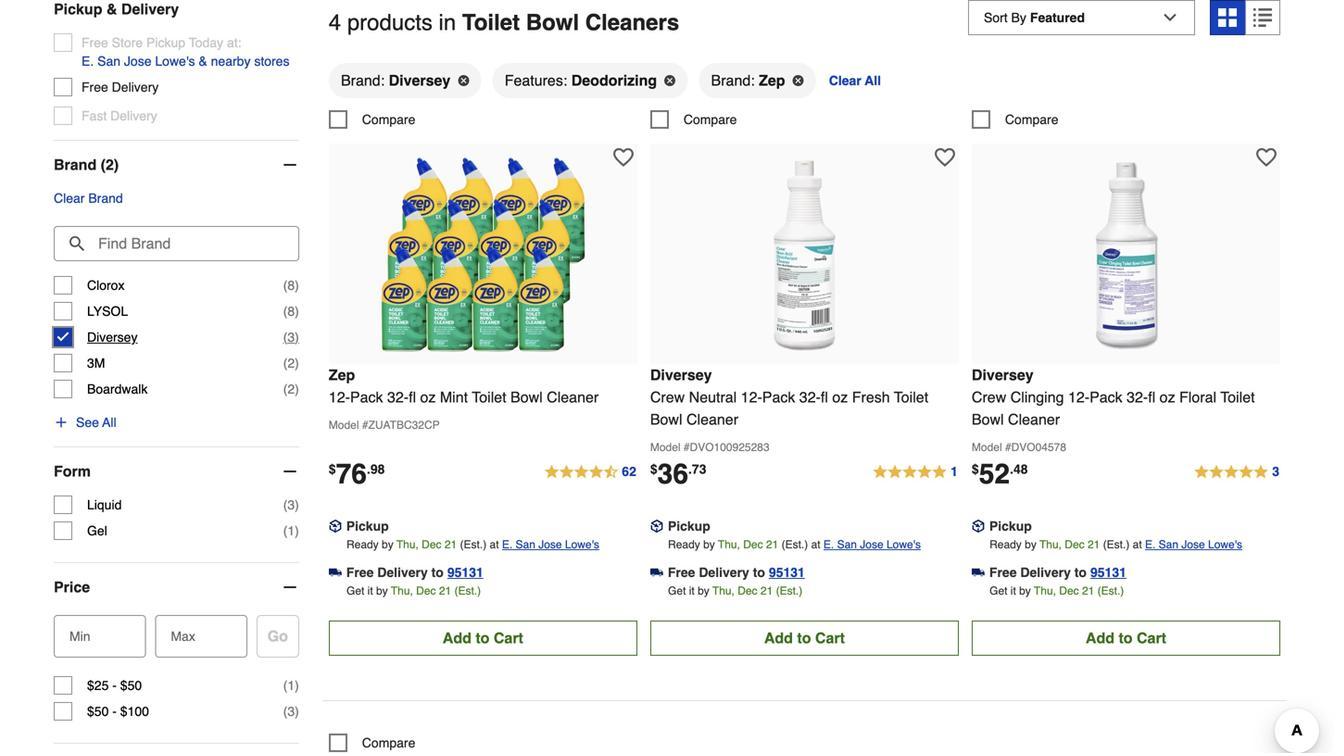 Task type: vqa. For each thing, say whether or not it's contained in the screenshot.
15,
no



Task type: locate. For each thing, give the bounding box(es) containing it.
3m
[[87, 356, 105, 371]]

pickup right pickup image
[[990, 519, 1032, 534]]

2 get from the left
[[668, 585, 686, 598]]

close circle filled image for zep
[[793, 75, 804, 86]]

actual price $36.73 element
[[650, 458, 707, 490]]

1 horizontal spatial add to cart
[[764, 630, 845, 647]]

pickup image up truck filled image
[[329, 520, 342, 533]]

free delivery to 95131 for first the 95131 button from left
[[346, 565, 484, 580]]

get
[[347, 585, 365, 598], [668, 585, 686, 598], [990, 585, 1008, 598]]

$
[[329, 462, 336, 477], [650, 462, 658, 477], [972, 462, 979, 477]]

1 32- from the left
[[387, 389, 409, 406]]

2 horizontal spatial add to cart
[[1086, 630, 1167, 647]]

3 add to cart from the left
[[1086, 630, 1167, 647]]

close circle filled image right brand: zep at the right top
[[793, 75, 804, 86]]

bowl right mint
[[511, 389, 543, 406]]

0 horizontal spatial 32-
[[387, 389, 409, 406]]

oz left mint
[[420, 389, 436, 406]]

1 horizontal spatial at
[[811, 538, 821, 551]]

ready
[[347, 538, 379, 551], [668, 538, 700, 551], [990, 538, 1022, 551]]

0 horizontal spatial 12-
[[329, 389, 350, 406]]

0 horizontal spatial it
[[368, 585, 373, 598]]

toilet right fresh
[[894, 389, 929, 406]]

at
[[490, 538, 499, 551], [811, 538, 821, 551], [1133, 538, 1142, 551]]

1 vertical spatial 1
[[288, 524, 295, 539]]

liquid
[[87, 498, 122, 513]]

0 vertical spatial -
[[112, 679, 117, 693]]

# for pack
[[362, 419, 368, 432]]

bowl
[[526, 10, 579, 35], [511, 389, 543, 406], [650, 411, 683, 428], [972, 411, 1004, 428]]

2 ready from the left
[[668, 538, 700, 551]]

get for second the 95131 button from left
[[668, 585, 686, 598]]

max
[[171, 629, 195, 644]]

pack inside zep 12-pack 32-fl oz mint toilet bowl cleaner
[[350, 389, 383, 406]]

diversey up clinging
[[972, 366, 1034, 384]]

close circle filled image
[[665, 75, 676, 86]]

( 1 )
[[283, 524, 299, 539], [283, 679, 299, 693]]

free delivery to 95131
[[346, 565, 484, 580], [668, 565, 805, 580], [990, 565, 1127, 580]]

12- up model # zuatbc32cp
[[329, 389, 350, 406]]

4 ( from the top
[[283, 356, 288, 371]]

all inside button
[[865, 73, 881, 88]]

1 horizontal spatial crew
[[972, 389, 1007, 406]]

12- right neutral
[[741, 389, 763, 406]]

( for diversey
[[283, 330, 288, 345]]

heart outline image
[[613, 147, 634, 168], [935, 147, 955, 168]]

diversey up the 5013783763 element
[[389, 72, 451, 89]]

toilet
[[462, 10, 520, 35], [472, 389, 507, 406], [894, 389, 929, 406], [1221, 389, 1255, 406]]

2 ( 3 ) from the top
[[283, 498, 299, 513]]

san inside e. san jose lowe's & nearby stores button
[[97, 54, 121, 69]]

2 2 from the top
[[288, 382, 295, 397]]

zep 12-pack 32-fl oz mint toilet bowl cleaner image
[[381, 153, 585, 357]]

& down the today
[[199, 54, 207, 69]]

2 horizontal spatial #
[[1005, 441, 1012, 454]]

1 horizontal spatial free delivery to 95131
[[668, 565, 805, 580]]

cleaner down neutral
[[687, 411, 739, 428]]

2 at from the left
[[811, 538, 821, 551]]

2 horizontal spatial at
[[1133, 538, 1142, 551]]

3 ready from the left
[[990, 538, 1022, 551]]

5 ) from the top
[[295, 382, 299, 397]]

ready by thu, dec 21 (est.) at e. san jose lowe's
[[347, 538, 599, 551], [668, 538, 921, 551], [990, 538, 1243, 551]]

) for liquid
[[295, 498, 299, 513]]

1 horizontal spatial &
[[199, 54, 207, 69]]

model # zuatbc32cp
[[329, 419, 440, 432]]

cleaner up 62 "button"
[[547, 389, 599, 406]]

1 horizontal spatial model
[[650, 441, 681, 454]]

32- inside diversey crew clinging 12-pack 32-fl oz floral toilet bowl cleaner
[[1127, 389, 1148, 406]]

pickup for pickup icon associated with second the 95131 button from left
[[668, 519, 711, 534]]

1 oz from the left
[[420, 389, 436, 406]]

1 horizontal spatial #
[[684, 441, 690, 454]]

fl up the zuatbc32cp at the left bottom of the page
[[409, 389, 416, 406]]

bowl up features:
[[526, 10, 579, 35]]

diversey up neutral
[[650, 366, 712, 384]]

minus image inside the price button
[[281, 578, 299, 597]]

clear inside list box
[[829, 73, 862, 88]]

2 horizontal spatial fl
[[1148, 389, 1156, 406]]

& up store
[[106, 1, 117, 18]]

free delivery to 95131 for second the 95131 button from left
[[668, 565, 805, 580]]

1 e. san jose lowe's button from the left
[[502, 536, 599, 554]]

zep 12-pack 32-fl oz mint toilet bowl cleaner
[[329, 366, 599, 406]]

1002288180 element
[[650, 110, 737, 129]]

1 get from the left
[[347, 585, 365, 598]]

3 it from the left
[[1011, 585, 1016, 598]]

32- left fresh
[[800, 389, 821, 406]]

32- for crew neutral 12-pack 32-fl oz fresh toilet bowl cleaner
[[800, 389, 821, 406]]

stores
[[254, 54, 290, 69]]

1 crew from the left
[[650, 389, 685, 406]]

$ left .48
[[972, 462, 979, 477]]

32- inside diversey crew neutral 12-pack 32-fl oz fresh toilet bowl cleaner
[[800, 389, 821, 406]]

1 pickup image from the left
[[329, 520, 342, 533]]

0 horizontal spatial zep
[[329, 366, 355, 384]]

2 for 3m
[[288, 356, 295, 371]]

san for pickup icon related to first the 95131 button from left
[[516, 538, 536, 551]]

1 horizontal spatial pack
[[763, 389, 795, 406]]

2 horizontal spatial ready
[[990, 538, 1022, 551]]

bowl up model # dvo100925283
[[650, 411, 683, 428]]

0 horizontal spatial get it by thu, dec 21 (est.)
[[347, 585, 481, 598]]

pack right clinging
[[1090, 389, 1123, 406]]

2 horizontal spatial add
[[1086, 630, 1115, 647]]

3 $ from the left
[[972, 462, 979, 477]]

1 12- from the left
[[329, 389, 350, 406]]

$ for 52
[[972, 462, 979, 477]]

0 horizontal spatial $
[[329, 462, 336, 477]]

0 horizontal spatial $50
[[87, 704, 109, 719]]

7 ) from the top
[[295, 524, 299, 539]]

3 add from the left
[[1086, 630, 1115, 647]]

compare inside the 5013783763 element
[[362, 112, 416, 127]]

crew for crew clinging 12-pack 32-fl oz floral toilet bowl cleaner
[[972, 389, 1007, 406]]

list box
[[329, 62, 1281, 110]]

0 horizontal spatial all
[[102, 415, 116, 430]]

2 vertical spatial minus image
[[281, 578, 299, 597]]

0 horizontal spatial #
[[362, 419, 368, 432]]

0 vertical spatial ( 2 )
[[283, 356, 299, 371]]

1 horizontal spatial $50
[[120, 679, 142, 693]]

(
[[283, 278, 288, 293], [283, 304, 288, 319], [283, 330, 288, 345], [283, 356, 288, 371], [283, 382, 288, 397], [283, 498, 288, 513], [283, 524, 288, 539], [283, 679, 288, 693], [283, 704, 288, 719]]

pickup for pickup image
[[990, 519, 1032, 534]]

crew inside diversey crew clinging 12-pack 32-fl oz floral toilet bowl cleaner
[[972, 389, 1007, 406]]

0 vertical spatial clear
[[829, 73, 862, 88]]

dvo04578
[[1012, 441, 1067, 454]]

2 8 from the top
[[288, 304, 295, 319]]

model
[[329, 419, 359, 432], [650, 441, 681, 454], [972, 441, 1002, 454]]

2 horizontal spatial it
[[1011, 585, 1016, 598]]

$ inside $ 76 .98
[[329, 462, 336, 477]]

lowe's down free store pickup today at:
[[155, 54, 195, 69]]

get it by thu, dec 21 (est.) for second the 95131 button from left
[[668, 585, 803, 598]]

1 horizontal spatial ready by thu, dec 21 (est.) at e. san jose lowe's
[[668, 538, 921, 551]]

1 horizontal spatial cart
[[815, 630, 845, 647]]

1 horizontal spatial it
[[689, 585, 695, 598]]

1 vertical spatial -
[[112, 704, 117, 719]]

truck filled image for pickup image
[[972, 566, 985, 579]]

5 stars image down floral
[[1194, 461, 1281, 484]]

8 for clorox
[[288, 278, 295, 293]]

jose
[[124, 54, 152, 69], [539, 538, 562, 551], [860, 538, 884, 551], [1182, 538, 1205, 551]]

e.
[[82, 54, 94, 69], [502, 538, 513, 551], [824, 538, 834, 551], [1145, 538, 1156, 551]]

5013783763 element
[[329, 110, 416, 129]]

$ right 62
[[650, 462, 658, 477]]

6 ( from the top
[[283, 498, 288, 513]]

pack up model # zuatbc32cp
[[350, 389, 383, 406]]

1 ( 1 ) from the top
[[283, 524, 299, 539]]

2 cart from the left
[[815, 630, 845, 647]]

2 minus image from the top
[[281, 463, 299, 481]]

2 close circle filled image from the left
[[793, 75, 804, 86]]

) for $50 - $100
[[295, 704, 299, 719]]

0 horizontal spatial &
[[106, 1, 117, 18]]

cleaner
[[547, 389, 599, 406], [687, 411, 739, 428], [1008, 411, 1060, 428]]

1 ( from the top
[[283, 278, 288, 293]]

2 $ from the left
[[650, 462, 658, 477]]

0 horizontal spatial ready
[[347, 538, 379, 551]]

1 95131 button from the left
[[447, 563, 484, 582]]

1 ) from the top
[[295, 278, 299, 293]]

-
[[112, 679, 117, 693], [112, 704, 117, 719]]

get for first the 95131 button from right
[[990, 585, 1008, 598]]

e. san jose lowe's button
[[502, 536, 599, 554], [824, 536, 921, 554], [1145, 536, 1243, 554]]

1 fl from the left
[[409, 389, 416, 406]]

oz for crew neutral 12-pack 32-fl oz fresh toilet bowl cleaner
[[833, 389, 848, 406]]

8 ) from the top
[[295, 679, 299, 693]]

truck filled image
[[650, 566, 663, 579], [972, 566, 985, 579]]

pickup image down 36
[[650, 520, 663, 533]]

0 horizontal spatial truck filled image
[[650, 566, 663, 579]]

$25
[[87, 679, 109, 693]]

1 horizontal spatial all
[[865, 73, 881, 88]]

2 oz from the left
[[833, 389, 848, 406]]

0 vertical spatial 1
[[951, 464, 958, 479]]

0 horizontal spatial 95131 button
[[447, 563, 484, 582]]

3 get from the left
[[990, 585, 1008, 598]]

compare inside 1002288342 element
[[362, 736, 416, 751]]

lowe's down 62 "button"
[[565, 538, 599, 551]]

e. san jose lowe's button down 3 'button'
[[1145, 536, 1243, 554]]

1 vertical spatial ( 3 )
[[283, 498, 299, 513]]

2 - from the top
[[112, 704, 117, 719]]

2 it from the left
[[689, 585, 695, 598]]

$ inside $ 52 .48
[[972, 462, 979, 477]]

1 horizontal spatial 12-
[[741, 389, 763, 406]]

2 12- from the left
[[741, 389, 763, 406]]

close circle filled image right brand: diversey on the top left of the page
[[458, 75, 469, 86]]

mint
[[440, 389, 468, 406]]

compare inside 1002288018 element
[[1005, 112, 1059, 127]]

12- for crew clinging 12-pack 32-fl oz floral toilet bowl cleaner
[[1068, 389, 1090, 406]]

1 horizontal spatial oz
[[833, 389, 848, 406]]

2 ready by thu, dec 21 (est.) at e. san jose lowe's from the left
[[668, 538, 921, 551]]

model up 76
[[329, 419, 359, 432]]

ready down $ 52 .48
[[990, 538, 1022, 551]]

0 horizontal spatial 95131
[[447, 565, 484, 580]]

products
[[347, 10, 433, 35]]

2 ( 2 ) from the top
[[283, 382, 299, 397]]

1 it from the left
[[368, 585, 373, 598]]

3 ready by thu, dec 21 (est.) at e. san jose lowe's from the left
[[990, 538, 1243, 551]]

gel
[[87, 524, 107, 539]]

0 horizontal spatial free delivery to 95131
[[346, 565, 484, 580]]

crew left neutral
[[650, 389, 685, 406]]

( 3 ) for $50 - $100
[[283, 704, 299, 719]]

lowe's down 3 'button'
[[1208, 538, 1243, 551]]

1 add to cart from the left
[[443, 630, 523, 647]]

#
[[362, 419, 368, 432], [684, 441, 690, 454], [1005, 441, 1012, 454]]

1 horizontal spatial 95131
[[769, 565, 805, 580]]

2 for boardwalk
[[288, 382, 295, 397]]

fl left floral
[[1148, 389, 1156, 406]]

4 ) from the top
[[295, 356, 299, 371]]

pack
[[350, 389, 383, 406], [763, 389, 795, 406], [1090, 389, 1123, 406]]

2 fl from the left
[[821, 389, 828, 406]]

0 horizontal spatial get
[[347, 585, 365, 598]]

32- left floral
[[1127, 389, 1148, 406]]

0 vertical spatial ( 3 )
[[283, 330, 299, 345]]

1 horizontal spatial 32-
[[800, 389, 821, 406]]

cart
[[494, 630, 523, 647], [815, 630, 845, 647], [1137, 630, 1167, 647]]

2 horizontal spatial 95131 button
[[1091, 563, 1127, 582]]

free delivery to 95131 for first the 95131 button from right
[[990, 565, 1127, 580]]

e. inside button
[[82, 54, 94, 69]]

clear for clear brand
[[54, 191, 85, 206]]

32- up the zuatbc32cp at the left bottom of the page
[[387, 389, 409, 406]]

95131 for second the 95131 button from left
[[769, 565, 805, 580]]

4 products in toilet bowl cleaners
[[329, 10, 679, 35]]

2 horizontal spatial 95131
[[1091, 565, 1127, 580]]

e. san jose lowe's button down 62 "button"
[[502, 536, 599, 554]]

1 get it by thu, dec 21 (est.) from the left
[[347, 585, 481, 598]]

jose down store
[[124, 54, 152, 69]]

dvo100925283
[[690, 441, 770, 454]]

3 95131 from the left
[[1091, 565, 1127, 580]]

2 vertical spatial 1
[[288, 679, 295, 693]]

4
[[329, 10, 341, 35]]

5 stars image for 36
[[872, 461, 959, 484]]

pack inside diversey crew clinging 12-pack 32-fl oz floral toilet bowl cleaner
[[1090, 389, 1123, 406]]

6 ) from the top
[[295, 498, 299, 513]]

3 free delivery to 95131 from the left
[[990, 565, 1127, 580]]

0 horizontal spatial add to cart
[[443, 630, 523, 647]]

1 ( 2 ) from the top
[[283, 356, 299, 371]]

3 ) from the top
[[295, 330, 299, 345]]

# up .73
[[684, 441, 690, 454]]

3 pack from the left
[[1090, 389, 1123, 406]]

diversey for diversey crew clinging 12-pack 32-fl oz floral toilet bowl cleaner
[[972, 366, 1034, 384]]

free store pickup today at:
[[82, 35, 241, 50]]

3 ( from the top
[[283, 330, 288, 345]]

2 add to cart from the left
[[764, 630, 845, 647]]

12- inside zep 12-pack 32-fl oz mint toilet bowl cleaner
[[329, 389, 350, 406]]

0 horizontal spatial model
[[329, 419, 359, 432]]

zep up model # zuatbc32cp
[[329, 366, 355, 384]]

3 e. san jose lowe's button from the left
[[1145, 536, 1243, 554]]

deodorizing
[[572, 72, 657, 89]]

crew
[[650, 389, 685, 406], [972, 389, 1007, 406]]

lowe's down 1 button
[[887, 538, 921, 551]]

0 horizontal spatial at
[[490, 538, 499, 551]]

0 horizontal spatial 5 stars image
[[872, 461, 959, 484]]

0 horizontal spatial fl
[[409, 389, 416, 406]]

1 horizontal spatial cleaner
[[687, 411, 739, 428]]

$50 down $25 on the bottom left
[[87, 704, 109, 719]]

1 close circle filled image from the left
[[458, 75, 469, 86]]

brand:
[[341, 72, 385, 89], [711, 72, 755, 89]]

brand left (2)
[[54, 156, 97, 173]]

toilet right floral
[[1221, 389, 1255, 406]]

pickup down $ 36 .73
[[668, 519, 711, 534]]

1002288018 element
[[972, 110, 1059, 129]]

e. san jose lowe's button down 1 button
[[824, 536, 921, 554]]

cleaner for crew clinging 12-pack 32-fl oz floral toilet bowl cleaner
[[1008, 411, 1060, 428]]

fl
[[409, 389, 416, 406], [821, 389, 828, 406], [1148, 389, 1156, 406]]

san for pickup icon associated with second the 95131 button from left
[[837, 538, 857, 551]]

by
[[382, 538, 394, 551], [703, 538, 715, 551], [1025, 538, 1037, 551], [376, 585, 388, 598], [698, 585, 710, 598], [1020, 585, 1031, 598]]

cleaner inside diversey crew neutral 12-pack 32-fl oz fresh toilet bowl cleaner
[[687, 411, 739, 428]]

2 horizontal spatial cart
[[1137, 630, 1167, 647]]

brand: up the 5013783763 element
[[341, 72, 385, 89]]

2 horizontal spatial get
[[990, 585, 1008, 598]]

brand: up 1002288180 element
[[711, 72, 755, 89]]

pickup up e. san jose lowe's & nearby stores button
[[146, 35, 185, 50]]

1 horizontal spatial zep
[[759, 72, 785, 89]]

2 horizontal spatial e. san jose lowe's button
[[1145, 536, 1243, 554]]

oz left fresh
[[833, 389, 848, 406]]

1 ( 3 ) from the top
[[283, 330, 299, 345]]

ready down $ 76 .98
[[347, 538, 379, 551]]

52
[[979, 458, 1010, 490]]

e. san jose lowe's & nearby stores
[[82, 54, 290, 69]]

3 oz from the left
[[1160, 389, 1176, 406]]

( for lysol
[[283, 304, 288, 319]]

12- for crew neutral 12-pack 32-fl oz fresh toilet bowl cleaner
[[741, 389, 763, 406]]

it for pickup icon related to first the 95131 button from left
[[368, 585, 373, 598]]

12- right clinging
[[1068, 389, 1090, 406]]

8 for lysol
[[288, 304, 295, 319]]

5 stars image containing 3
[[1194, 461, 1281, 484]]

0 horizontal spatial heart outline image
[[613, 147, 634, 168]]

zep left clear all button
[[759, 72, 785, 89]]

toilet inside diversey crew clinging 12-pack 32-fl oz floral toilet bowl cleaner
[[1221, 389, 1255, 406]]

diversey
[[389, 72, 451, 89], [87, 330, 138, 345], [650, 366, 712, 384], [972, 366, 1034, 384]]

2 truck filled image from the left
[[972, 566, 985, 579]]

lowe's
[[155, 54, 195, 69], [565, 538, 599, 551], [887, 538, 921, 551], [1208, 538, 1243, 551]]

) for gel
[[295, 524, 299, 539]]

4.5 stars image
[[543, 461, 637, 484]]

model up 36
[[650, 441, 681, 454]]

minus image
[[281, 156, 299, 174], [281, 463, 299, 481], [281, 578, 299, 597]]

crew inside diversey crew neutral 12-pack 32-fl oz fresh toilet bowl cleaner
[[650, 389, 685, 406]]

2 horizontal spatial 12-
[[1068, 389, 1090, 406]]

bowl up model # dvo04578
[[972, 411, 1004, 428]]

# up .48
[[1005, 441, 1012, 454]]

21
[[445, 538, 457, 551], [766, 538, 779, 551], [1088, 538, 1100, 551], [439, 585, 451, 598], [761, 585, 773, 598], [1082, 585, 1095, 598]]

compare for 1002288180 element
[[684, 112, 737, 127]]

0 horizontal spatial crew
[[650, 389, 685, 406]]

get it by thu, dec 21 (est.) for first the 95131 button from left
[[347, 585, 481, 598]]

san
[[97, 54, 121, 69], [516, 538, 536, 551], [837, 538, 857, 551], [1159, 538, 1179, 551]]

2 ( 8 ) from the top
[[283, 304, 299, 319]]

2 horizontal spatial free delivery to 95131
[[990, 565, 1127, 580]]

brand inside button
[[88, 191, 123, 206]]

2 free delivery to 95131 from the left
[[668, 565, 805, 580]]

jose down 62 "button"
[[539, 538, 562, 551]]

8 ( from the top
[[283, 679, 288, 693]]

- for $50
[[112, 704, 117, 719]]

pack inside diversey crew neutral 12-pack 32-fl oz fresh toilet bowl cleaner
[[763, 389, 795, 406]]

delivery
[[121, 1, 179, 18], [112, 80, 159, 95], [110, 109, 157, 123], [377, 565, 428, 580], [699, 565, 750, 580], [1021, 565, 1071, 580]]

fl inside diversey crew clinging 12-pack 32-fl oz floral toilet bowl cleaner
[[1148, 389, 1156, 406]]

1 horizontal spatial add
[[764, 630, 793, 647]]

0 vertical spatial minus image
[[281, 156, 299, 174]]

2 95131 from the left
[[769, 565, 805, 580]]

1 horizontal spatial e. san jose lowe's button
[[824, 536, 921, 554]]

( 8 )
[[283, 278, 299, 293], [283, 304, 299, 319]]

close circle filled image
[[458, 75, 469, 86], [793, 75, 804, 86]]

1 vertical spatial clear
[[54, 191, 85, 206]]

1 at from the left
[[490, 538, 499, 551]]

all inside button
[[102, 415, 116, 430]]

3 add to cart button from the left
[[972, 621, 1281, 656]]

5 ( from the top
[[283, 382, 288, 397]]

$ for 76
[[329, 462, 336, 477]]

2 32- from the left
[[800, 389, 821, 406]]

9 ( from the top
[[283, 704, 288, 719]]

pack right neutral
[[763, 389, 795, 406]]

( 1 ) for $25 - $50
[[283, 679, 299, 693]]

1 truck filled image from the left
[[650, 566, 663, 579]]

2 5 stars image from the left
[[1194, 461, 1281, 484]]

1 add to cart button from the left
[[329, 621, 637, 656]]

1 horizontal spatial 5 stars image
[[1194, 461, 1281, 484]]

crew for crew neutral 12-pack 32-fl oz fresh toilet bowl cleaner
[[650, 389, 685, 406]]

2 e. san jose lowe's button from the left
[[824, 536, 921, 554]]

1 vertical spatial 8
[[288, 304, 295, 319]]

1 minus image from the top
[[281, 156, 299, 174]]

1 horizontal spatial heart outline image
[[935, 147, 955, 168]]

0 horizontal spatial cleaner
[[547, 389, 599, 406]]

model for 12-pack 32-fl oz mint toilet bowl cleaner
[[329, 419, 359, 432]]

$50 up $100
[[120, 679, 142, 693]]

truck filled image for pickup icon associated with second the 95131 button from left
[[650, 566, 663, 579]]

crew left clinging
[[972, 389, 1007, 406]]

1 horizontal spatial truck filled image
[[972, 566, 985, 579]]

brand: for brand: zep
[[711, 72, 755, 89]]

1 vertical spatial ( 2 )
[[283, 382, 299, 397]]

1 cart from the left
[[494, 630, 523, 647]]

$ left the .98
[[329, 462, 336, 477]]

3 32- from the left
[[1127, 389, 1148, 406]]

1 brand: from the left
[[341, 72, 385, 89]]

at for first the 95131 button from left
[[490, 538, 499, 551]]

clear
[[829, 73, 862, 88], [54, 191, 85, 206]]

model for crew neutral 12-pack 32-fl oz fresh toilet bowl cleaner
[[650, 441, 681, 454]]

model up 52
[[972, 441, 1002, 454]]

1 - from the top
[[112, 679, 117, 693]]

0 horizontal spatial cart
[[494, 630, 523, 647]]

0 vertical spatial all
[[865, 73, 881, 88]]

3 for diversey
[[288, 330, 295, 345]]

0 horizontal spatial pack
[[350, 389, 383, 406]]

$ 52 .48
[[972, 458, 1028, 490]]

oz left floral
[[1160, 389, 1176, 406]]

it for pickup image
[[1011, 585, 1016, 598]]

$ 76 .98
[[329, 458, 385, 490]]

ready down $ 36 .73
[[668, 538, 700, 551]]

95131 button
[[447, 563, 484, 582], [769, 563, 805, 582], [1091, 563, 1127, 582]]

3 fl from the left
[[1148, 389, 1156, 406]]

ready by thu, dec 21 (est.) at e. san jose lowe's for first the 95131 button from left
[[347, 538, 599, 551]]

grid view image
[[1219, 8, 1237, 27]]

) for 3m
[[295, 356, 299, 371]]

diversey inside diversey crew neutral 12-pack 32-fl oz fresh toilet bowl cleaner
[[650, 366, 712, 384]]

- left $100
[[112, 704, 117, 719]]

1 vertical spatial minus image
[[281, 463, 299, 481]]

2 horizontal spatial model
[[972, 441, 1002, 454]]

2 horizontal spatial $
[[972, 462, 979, 477]]

( 2 )
[[283, 356, 299, 371], [283, 382, 299, 397]]

2 horizontal spatial oz
[[1160, 389, 1176, 406]]

1 inside button
[[951, 464, 958, 479]]

1 95131 from the left
[[447, 565, 484, 580]]

32- inside zep 12-pack 32-fl oz mint toilet bowl cleaner
[[387, 389, 409, 406]]

brand
[[54, 156, 97, 173], [88, 191, 123, 206]]

toilet inside diversey crew neutral 12-pack 32-fl oz fresh toilet bowl cleaner
[[894, 389, 929, 406]]

12- inside diversey crew neutral 12-pack 32-fl oz fresh toilet bowl cleaner
[[741, 389, 763, 406]]

1 8 from the top
[[288, 278, 295, 293]]

bowl inside diversey crew neutral 12-pack 32-fl oz fresh toilet bowl cleaner
[[650, 411, 683, 428]]

1 ( 8 ) from the top
[[283, 278, 299, 293]]

2 pack from the left
[[763, 389, 795, 406]]

diversey down lysol
[[87, 330, 138, 345]]

cleaner inside zep 12-pack 32-fl oz mint toilet bowl cleaner
[[547, 389, 599, 406]]

min
[[70, 629, 90, 644]]

pickup down actual price $76.98 element
[[346, 519, 389, 534]]

1 horizontal spatial brand:
[[711, 72, 755, 89]]

# up the .98
[[362, 419, 368, 432]]

oz
[[420, 389, 436, 406], [833, 389, 848, 406], [1160, 389, 1176, 406]]

$ inside $ 36 .73
[[650, 462, 658, 477]]

5 stars image
[[872, 461, 959, 484], [1194, 461, 1281, 484]]

pickup image for first the 95131 button from left
[[329, 520, 342, 533]]

0 vertical spatial ( 1 )
[[283, 524, 299, 539]]

1 5 stars image from the left
[[872, 461, 959, 484]]

1 vertical spatial $50
[[87, 704, 109, 719]]

fl for crew clinging 12-pack 32-fl oz floral toilet bowl cleaner
[[1148, 389, 1156, 406]]

pickup for pickup icon related to first the 95131 button from left
[[346, 519, 389, 534]]

3 get it by thu, dec 21 (est.) from the left
[[990, 585, 1124, 598]]

lowe's for first the 95131 button from right
[[1208, 538, 1243, 551]]

1 horizontal spatial 95131 button
[[769, 563, 805, 582]]

1 horizontal spatial pickup image
[[650, 520, 663, 533]]

toilet right mint
[[472, 389, 507, 406]]

( 3 ) for diversey
[[283, 330, 299, 345]]

9 ) from the top
[[295, 704, 299, 719]]

pickup image
[[329, 520, 342, 533], [650, 520, 663, 533]]

1 vertical spatial ( 1 )
[[283, 679, 299, 693]]

fl left fresh
[[821, 389, 828, 406]]

1 free delivery to 95131 from the left
[[346, 565, 484, 580]]

- right $25 on the bottom left
[[112, 679, 117, 693]]

12-
[[329, 389, 350, 406], [741, 389, 763, 406], [1068, 389, 1090, 406]]

2 horizontal spatial cleaner
[[1008, 411, 1060, 428]]

2 vertical spatial ( 3 )
[[283, 704, 299, 719]]

cleaner down clinging
[[1008, 411, 1060, 428]]

ready by thu, dec 21 (est.) at e. san jose lowe's for second the 95131 button from left
[[668, 538, 921, 551]]

oz inside diversey crew neutral 12-pack 32-fl oz fresh toilet bowl cleaner
[[833, 389, 848, 406]]

to
[[432, 565, 444, 580], [753, 565, 765, 580], [1075, 565, 1087, 580], [476, 630, 490, 647], [797, 630, 811, 647], [1119, 630, 1133, 647]]

1 ready by thu, dec 21 (est.) at e. san jose lowe's from the left
[[347, 538, 599, 551]]

1 2 from the top
[[288, 356, 295, 371]]

2
[[288, 356, 295, 371], [288, 382, 295, 397]]

5 stars image containing 1
[[872, 461, 959, 484]]

0 horizontal spatial close circle filled image
[[458, 75, 469, 86]]

oz inside diversey crew clinging 12-pack 32-fl oz floral toilet bowl cleaner
[[1160, 389, 1176, 406]]

thu,
[[397, 538, 419, 551], [718, 538, 740, 551], [1040, 538, 1062, 551], [391, 585, 413, 598], [713, 585, 735, 598], [1034, 585, 1056, 598]]

fl inside diversey crew neutral 12-pack 32-fl oz fresh toilet bowl cleaner
[[821, 389, 828, 406]]

heart outline image
[[1257, 147, 1277, 168]]

1 $ from the left
[[329, 462, 336, 477]]

0 horizontal spatial e. san jose lowe's button
[[502, 536, 599, 554]]

cleaner inside diversey crew clinging 12-pack 32-fl oz floral toilet bowl cleaner
[[1008, 411, 1060, 428]]

1 pack from the left
[[350, 389, 383, 406]]

5 stars image left 52
[[872, 461, 959, 484]]

2 heart outline image from the left
[[935, 147, 955, 168]]

compare inside 1002288180 element
[[684, 112, 737, 127]]

1 horizontal spatial clear
[[829, 73, 862, 88]]

free delivery
[[82, 80, 159, 95]]

12- inside diversey crew clinging 12-pack 32-fl oz floral toilet bowl cleaner
[[1068, 389, 1090, 406]]

3 minus image from the top
[[281, 578, 299, 597]]

3 inside 'button'
[[1273, 464, 1280, 479]]

3 at from the left
[[1133, 538, 1142, 551]]

minus image for price
[[281, 578, 299, 597]]

minus image inside form button
[[281, 463, 299, 481]]

1 horizontal spatial $
[[650, 462, 658, 477]]

clear brand
[[54, 191, 123, 206]]

2 horizontal spatial ready by thu, dec 21 (est.) at e. san jose lowe's
[[990, 538, 1243, 551]]

clear all
[[829, 73, 881, 88]]

1 vertical spatial ( 8 )
[[283, 304, 299, 319]]

brand: for brand: diversey
[[341, 72, 385, 89]]

2 brand: from the left
[[711, 72, 755, 89]]

diversey inside diversey crew clinging 12-pack 32-fl oz floral toilet bowl cleaner
[[972, 366, 1034, 384]]

get it by thu, dec 21 (est.)
[[347, 585, 481, 598], [668, 585, 803, 598], [990, 585, 1124, 598]]

1 vertical spatial all
[[102, 415, 116, 430]]

at:
[[227, 35, 241, 50]]

brand down (2)
[[88, 191, 123, 206]]

fast
[[82, 109, 107, 123]]

pickup
[[54, 1, 102, 18], [146, 35, 185, 50], [346, 519, 389, 534], [668, 519, 711, 534], [990, 519, 1032, 534]]

list view image
[[1254, 8, 1272, 27]]

( for $25 - $50
[[283, 679, 288, 693]]



Task type: describe. For each thing, give the bounding box(es) containing it.
1002288342 element
[[329, 734, 416, 752]]

1 for gel
[[288, 524, 295, 539]]

toilet inside zep 12-pack 32-fl oz mint toilet bowl cleaner
[[472, 389, 507, 406]]

get for first the 95131 button from left
[[347, 585, 365, 598]]

3 for liquid
[[288, 498, 295, 513]]

62
[[622, 464, 637, 479]]

free for first the 95131 button from right
[[990, 565, 1017, 580]]

62 button
[[543, 461, 637, 484]]

fast delivery
[[82, 109, 157, 123]]

see all
[[76, 415, 116, 430]]

minus image for brand
[[281, 156, 299, 174]]

store
[[112, 35, 143, 50]]

fresh
[[852, 389, 890, 406]]

# for neutral
[[684, 441, 690, 454]]

plus image
[[54, 415, 69, 430]]

form
[[54, 463, 91, 480]]

features: deodorizing
[[505, 72, 657, 89]]

it for pickup icon associated with second the 95131 button from left
[[689, 585, 695, 598]]

floral
[[1180, 389, 1217, 406]]

diversey for diversey crew neutral 12-pack 32-fl oz fresh toilet bowl cleaner
[[650, 366, 712, 384]]

32- for crew clinging 12-pack 32-fl oz floral toilet bowl cleaner
[[1127, 389, 1148, 406]]

diversey crew clinging 12-pack 32-fl oz floral toilet bowl cleaner
[[972, 366, 1255, 428]]

pickup image for second the 95131 button from left
[[650, 520, 663, 533]]

san for pickup image
[[1159, 538, 1179, 551]]

( for $50 - $100
[[283, 704, 288, 719]]

zuatbc32cp
[[368, 419, 440, 432]]

1 for $25 - $50
[[288, 679, 295, 693]]

1 ready from the left
[[347, 538, 379, 551]]

diversey inside list box
[[389, 72, 451, 89]]

) for $25 - $50
[[295, 679, 299, 693]]

model for crew clinging 12-pack 32-fl oz floral toilet bowl cleaner
[[972, 441, 1002, 454]]

features:
[[505, 72, 567, 89]]

- for $25
[[112, 679, 117, 693]]

( 2 ) for boardwalk
[[283, 382, 299, 397]]

diversey crew neutral 12-pack 32-fl oz fresh toilet bowl cleaner
[[650, 366, 929, 428]]

all for clear all
[[865, 73, 881, 88]]

today
[[189, 35, 223, 50]]

jose down 3 'button'
[[1182, 538, 1205, 551]]

toilet right in
[[462, 10, 520, 35]]

get it by thu, dec 21 (est.) for first the 95131 button from right
[[990, 585, 1124, 598]]

) for lysol
[[295, 304, 299, 319]]

neutral
[[689, 389, 737, 406]]

95131 for first the 95131 button from right
[[1091, 565, 1127, 580]]

price button
[[54, 564, 299, 612]]

95131 for first the 95131 button from left
[[447, 565, 484, 580]]

# for clinging
[[1005, 441, 1012, 454]]

clear brand button
[[54, 189, 123, 208]]

0 vertical spatial &
[[106, 1, 117, 18]]

3 button
[[1194, 461, 1281, 484]]

ready by thu, dec 21 (est.) at e. san jose lowe's for first the 95131 button from right
[[990, 538, 1243, 551]]

model # dvo04578
[[972, 441, 1067, 454]]

1 heart outline image from the left
[[613, 147, 634, 168]]

$50 - $100
[[87, 704, 149, 719]]

cleaner for crew neutral 12-pack 32-fl oz fresh toilet bowl cleaner
[[687, 411, 739, 428]]

( 3 ) for liquid
[[283, 498, 299, 513]]

brand (2)
[[54, 156, 119, 173]]

e. san jose lowe's & nearby stores button
[[82, 52, 290, 71]]

( 8 ) for clorox
[[283, 278, 299, 293]]

cleaners
[[585, 10, 679, 35]]

boardwalk
[[87, 382, 148, 397]]

3 95131 button from the left
[[1091, 563, 1127, 582]]

at for first the 95131 button from right
[[1133, 538, 1142, 551]]

compare for 1002288018 element
[[1005, 112, 1059, 127]]

( for liquid
[[283, 498, 288, 513]]

2 add from the left
[[764, 630, 793, 647]]

bowl inside zep 12-pack 32-fl oz mint toilet bowl cleaner
[[511, 389, 543, 406]]

oz inside zep 12-pack 32-fl oz mint toilet bowl cleaner
[[420, 389, 436, 406]]

compare for 1002288342 element
[[362, 736, 416, 751]]

( 8 ) for lysol
[[283, 304, 299, 319]]

) for boardwalk
[[295, 382, 299, 397]]

zep inside zep 12-pack 32-fl oz mint toilet bowl cleaner
[[329, 366, 355, 384]]

1 add from the left
[[443, 630, 472, 647]]

lowe's for first the 95131 button from left
[[565, 538, 599, 551]]

all for see all
[[102, 415, 116, 430]]

see
[[76, 415, 99, 430]]

fl for crew neutral 12-pack 32-fl oz fresh toilet bowl cleaner
[[821, 389, 828, 406]]

fl inside zep 12-pack 32-fl oz mint toilet bowl cleaner
[[409, 389, 416, 406]]

at for second the 95131 button from left
[[811, 538, 821, 551]]

actual price $76.98 element
[[329, 458, 385, 490]]

pack for crew clinging 12-pack 32-fl oz floral toilet bowl cleaner
[[1090, 389, 1123, 406]]

$ 36 .73
[[650, 458, 707, 490]]

clear all button
[[827, 62, 883, 99]]

e. for first the 95131 button from right
[[1145, 538, 1156, 551]]

close circle filled image for diversey
[[458, 75, 469, 86]]

3 cart from the left
[[1137, 630, 1167, 647]]

2 add to cart button from the left
[[650, 621, 959, 656]]

0 vertical spatial zep
[[759, 72, 785, 89]]

lowe's inside button
[[155, 54, 195, 69]]

$100
[[120, 704, 149, 719]]

lysol
[[87, 304, 128, 319]]

2 95131 button from the left
[[769, 563, 805, 582]]

form button
[[54, 448, 299, 496]]

compare for the 5013783763 element
[[362, 112, 416, 127]]

(2)
[[101, 156, 119, 173]]

price
[[54, 579, 90, 596]]

e. for second the 95131 button from left
[[824, 538, 834, 551]]

brand: zep
[[711, 72, 785, 89]]

1 button
[[872, 461, 959, 484]]

.48
[[1010, 462, 1028, 477]]

) for clorox
[[295, 278, 299, 293]]

( for clorox
[[283, 278, 288, 293]]

diversey for diversey
[[87, 330, 138, 345]]

go button
[[257, 615, 299, 658]]

pickup & delivery
[[54, 1, 179, 18]]

0 vertical spatial brand
[[54, 156, 97, 173]]

clear for clear all
[[829, 73, 862, 88]]

bowl inside diversey crew clinging 12-pack 32-fl oz floral toilet bowl cleaner
[[972, 411, 1004, 428]]

clinging
[[1011, 389, 1064, 406]]

5 stars image for 52
[[1194, 461, 1281, 484]]

76
[[336, 458, 367, 490]]

list box containing brand:
[[329, 62, 1281, 110]]

Find Brand text field
[[54, 226, 299, 261]]

0 vertical spatial $50
[[120, 679, 142, 693]]

pickup up free delivery
[[54, 1, 102, 18]]

.73
[[689, 462, 707, 477]]

pickup image
[[972, 520, 985, 533]]

.98
[[367, 462, 385, 477]]

36
[[658, 458, 689, 490]]

free for first the 95131 button from left
[[346, 565, 374, 580]]

diversey crew neutral 12-pack 32-fl oz fresh toilet bowl cleaner image
[[703, 153, 907, 357]]

brand: diversey
[[341, 72, 451, 89]]

& inside button
[[199, 54, 207, 69]]

e. san jose lowe's button for first the 95131 button from right
[[1145, 536, 1243, 554]]

jose inside e. san jose lowe's & nearby stores button
[[124, 54, 152, 69]]

( for boardwalk
[[283, 382, 288, 397]]

see all button
[[54, 413, 116, 432]]

e. for first the 95131 button from left
[[502, 538, 513, 551]]

truck filled image
[[329, 566, 342, 579]]

diversey crew clinging 12-pack 32-fl oz floral toilet bowl cleaner image
[[1024, 153, 1228, 357]]

e. san jose lowe's button for first the 95131 button from left
[[502, 536, 599, 554]]

actual price $52.48 element
[[972, 458, 1028, 490]]

minus image for form
[[281, 463, 299, 481]]

clorox
[[87, 278, 125, 293]]

( 1 ) for gel
[[283, 524, 299, 539]]

lowe's for second the 95131 button from left
[[887, 538, 921, 551]]

model # dvo100925283
[[650, 441, 770, 454]]

oz for crew clinging 12-pack 32-fl oz floral toilet bowl cleaner
[[1160, 389, 1176, 406]]

jose down 1 button
[[860, 538, 884, 551]]

e. san jose lowe's button for second the 95131 button from left
[[824, 536, 921, 554]]

nearby
[[211, 54, 251, 69]]

$25 - $50
[[87, 679, 142, 693]]

in
[[439, 10, 456, 35]]

go
[[268, 628, 288, 645]]



